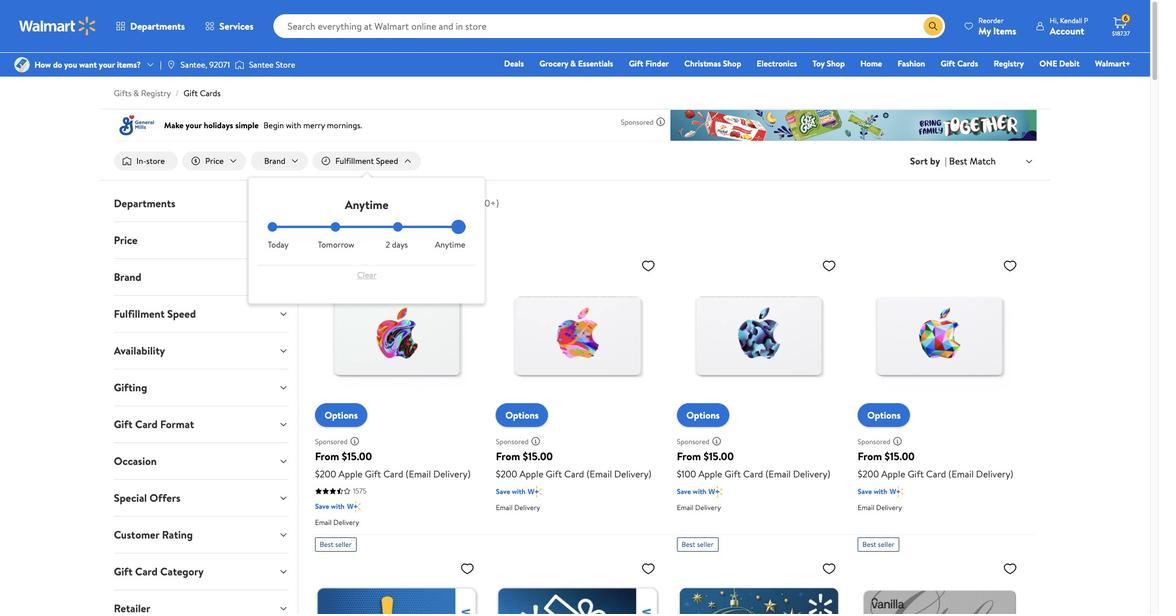 Task type: locate. For each thing, give the bounding box(es) containing it.
2 best seller from the left
[[682, 540, 714, 550]]

0 horizontal spatial  image
[[166, 60, 176, 70]]

1 horizontal spatial price
[[205, 155, 224, 167]]

gifts & registry / gift cards
[[114, 87, 221, 99]]

1 options link from the left
[[315, 404, 367, 428]]

departments button up price tab
[[104, 186, 298, 222]]

cards left in
[[336, 194, 366, 211]]

departments down in-store button
[[114, 196, 175, 211]]

1 horizontal spatial fulfillment
[[335, 155, 374, 167]]

departments inside tab
[[114, 196, 175, 211]]

email
[[496, 503, 513, 513], [677, 503, 694, 513], [858, 503, 875, 513], [315, 518, 332, 528]]

4 options link from the left
[[858, 404, 910, 428]]

2 horizontal spatial best seller
[[863, 540, 895, 550]]

from
[[315, 450, 339, 465], [496, 450, 520, 465], [677, 450, 701, 465], [858, 450, 882, 465]]

& for gifts
[[133, 87, 139, 99]]

0 vertical spatial fulfillment
[[335, 155, 374, 167]]

fulfillment
[[335, 155, 374, 167], [114, 307, 165, 322]]

customer rating tab
[[104, 517, 298, 554]]

fulfillment speed
[[335, 155, 398, 167], [114, 307, 196, 322]]

in-
[[136, 155, 146, 167]]

Walmart Site-Wide search field
[[273, 14, 945, 38]]

$25 vanilla® visa® egift card image
[[858, 557, 1022, 615]]

0 horizontal spatial registry
[[141, 87, 171, 99]]

email delivery for 4th the options "link" from left
[[858, 503, 902, 513]]

walmart plus image
[[890, 487, 904, 499], [347, 502, 361, 513]]

3 ad disclaimer and feedback image from the left
[[893, 437, 903, 447]]

2 horizontal spatial cards
[[957, 58, 978, 70]]

& up online
[[410, 194, 418, 211]]

departments up items?
[[130, 20, 185, 33]]

0 vertical spatial brand
[[264, 155, 285, 167]]

reorder my items
[[979, 15, 1017, 37]]

with
[[512, 487, 526, 497], [693, 487, 707, 497], [874, 487, 888, 497], [331, 502, 345, 512]]

email for 2nd the options "link" from right
[[677, 503, 694, 513]]

0 vertical spatial cards
[[957, 58, 978, 70]]

sponsored
[[621, 117, 654, 127], [315, 437, 348, 447], [496, 437, 529, 447], [677, 437, 710, 447], [858, 437, 891, 447]]

2 horizontal spatial registry
[[994, 58, 1024, 70]]

2 seller from the left
[[697, 540, 714, 550]]

gift cards link right "/"
[[184, 87, 221, 99]]

fashion link
[[893, 57, 931, 70]]

card inside from $15.00 $100 apple gift card (email delivery)
[[743, 468, 763, 481]]

grocery
[[540, 58, 569, 70]]

options link
[[315, 404, 367, 428], [496, 404, 548, 428], [677, 404, 729, 428], [858, 404, 910, 428]]

best for the basic blue yellow spark walmart gift card image
[[320, 540, 334, 550]]

1 horizontal spatial cards
[[336, 194, 366, 211]]

price
[[205, 155, 224, 167], [313, 219, 334, 233], [114, 233, 138, 248]]

anytime inside how fast do you want your order? option group
[[435, 239, 465, 251]]

fulfillment speed tab
[[104, 296, 298, 332]]

apple
[[339, 468, 363, 481], [520, 468, 544, 481], [699, 468, 723, 481], [882, 468, 906, 481]]

1 horizontal spatial best seller
[[682, 540, 714, 550]]

gift cards link
[[936, 57, 984, 70], [184, 87, 221, 99]]

1 vertical spatial fulfillment
[[114, 307, 165, 322]]

0 vertical spatial fulfillment speed
[[335, 155, 398, 167]]

gifts & registry link
[[114, 87, 171, 99]]

3 $15.00 from the left
[[704, 450, 734, 465]]

best match
[[949, 154, 996, 168]]

with for 4th the options "link" from left
[[874, 487, 888, 497]]

registry left "/"
[[141, 87, 171, 99]]

Anytime radio
[[456, 222, 466, 232]]

2 horizontal spatial $200
[[858, 468, 879, 481]]

1 from from the left
[[315, 450, 339, 465]]

4 from from the left
[[858, 450, 882, 465]]

apple inside from $15.00 $100 apple gift card (email delivery)
[[699, 468, 723, 481]]

save
[[496, 487, 510, 497], [677, 487, 691, 497], [858, 487, 872, 497], [315, 502, 329, 512]]

seller for the holiday classic ornament peace & joy walmart gift card 'image'
[[697, 540, 714, 550]]

availability tab
[[104, 333, 298, 369]]

0 vertical spatial anytime
[[345, 197, 389, 213]]

1 add to favorites list, $200 apple gift card (email delivery) image from the left
[[460, 259, 475, 274]]

from for 2nd the options "link" from right
[[677, 450, 701, 465]]

0 vertical spatial registry
[[994, 58, 1024, 70]]

2 walmart plus image from the left
[[709, 487, 723, 499]]

shop
[[723, 58, 741, 70], [827, 58, 845, 70]]

ad disclaimer and feedback image for second the options "link"
[[531, 437, 541, 447]]

shop right christmas
[[723, 58, 741, 70]]

fulfillment speed button up in
[[313, 152, 421, 171]]

christmas shop link
[[679, 57, 747, 70]]

0 horizontal spatial fulfillment speed
[[114, 307, 196, 322]]

3 (email from the left
[[766, 468, 791, 481]]

add to favorites list, $200 apple gift card (email delivery) image for 4th the options "link" from left
[[1003, 259, 1018, 274]]

walmart plus image for from $15.00 $100 apple gift card (email delivery)
[[709, 487, 723, 499]]

price button up departments tab
[[183, 152, 246, 171]]

2 horizontal spatial seller
[[878, 540, 895, 550]]

3 best seller from the left
[[863, 540, 895, 550]]

1 horizontal spatial $200 apple gift card (email delivery) image
[[496, 254, 660, 418]]

card inside dropdown button
[[135, 565, 158, 580]]

shop right toy at top right
[[827, 58, 845, 70]]

1 $200 apple gift card (email delivery) image from the left
[[315, 254, 479, 418]]

card inside dropdown button
[[135, 417, 158, 432]]

2 delivery) from the left
[[614, 468, 652, 481]]

3 from from the left
[[677, 450, 701, 465]]

fulfillment up availability
[[114, 307, 165, 322]]

seller
[[335, 540, 352, 550], [697, 540, 714, 550], [878, 540, 895, 550]]

cards
[[957, 58, 978, 70], [200, 87, 221, 99], [336, 194, 366, 211]]

delivery for 4th the options "link" from left
[[876, 503, 902, 513]]

1 vertical spatial &
[[133, 87, 139, 99]]

0 vertical spatial &
[[571, 58, 576, 70]]

(1000+)
[[467, 197, 499, 210]]

from inside from $15.00 $100 apple gift card (email delivery)
[[677, 450, 701, 465]]

services
[[219, 20, 254, 33]]

match
[[970, 154, 996, 168]]

$15.00 for 4th the options "link" from left
[[885, 450, 915, 465]]

0 horizontal spatial walmart plus image
[[347, 502, 361, 513]]

1 apple from the left
[[339, 468, 363, 481]]

1 horizontal spatial |
[[945, 155, 947, 168]]

gift inside from $15.00 $100 apple gift card (email delivery)
[[725, 468, 741, 481]]

| up the gifts & registry / gift cards
[[160, 59, 162, 71]]

1 shop from the left
[[723, 58, 741, 70]]

1 horizontal spatial  image
[[235, 59, 244, 71]]

Tomorrow radio
[[331, 222, 340, 232]]

clear
[[357, 269, 377, 281]]

2 vertical spatial price
[[114, 233, 138, 248]]

add to favorites list, $25 vanilla® visa® egift card image
[[1003, 562, 1018, 577]]

best match button
[[947, 153, 1037, 169]]

1 best seller from the left
[[320, 540, 352, 550]]

0 vertical spatial brand button
[[251, 152, 308, 171]]

save for walmart plus icon corresponding to from $15.00 $100 apple gift card (email delivery)
[[677, 487, 691, 497]]

$15.00 inside from $15.00 $100 apple gift card (email delivery)
[[704, 450, 734, 465]]

1 vertical spatial speed
[[167, 307, 196, 322]]

4 delivery) from the left
[[976, 468, 1014, 481]]

departments button
[[106, 12, 195, 40], [104, 186, 298, 222]]

0 horizontal spatial ad disclaimer and feedback image
[[656, 117, 666, 127]]

delivery) for second the options "link"
[[614, 468, 652, 481]]

1 vertical spatial departments
[[114, 196, 175, 211]]

kendall
[[1060, 15, 1083, 25]]

brand tab
[[104, 259, 298, 296]]

3 seller from the left
[[878, 540, 895, 550]]

price button down departments tab
[[104, 222, 298, 259]]

apple for 4th the options "link" from left
[[882, 468, 906, 481]]

fulfillment inside sort and filter section element
[[335, 155, 374, 167]]

with for second the options "link"
[[512, 487, 526, 497]]

1 vertical spatial anytime
[[435, 239, 465, 251]]

anytime down anytime radio at the top
[[435, 239, 465, 251]]

1 horizontal spatial seller
[[697, 540, 714, 550]]

1 horizontal spatial walmart plus image
[[890, 487, 904, 499]]

1 horizontal spatial walmart plus image
[[709, 487, 723, 499]]

1 from $15.00 $200 apple gift card (email delivery) from the left
[[315, 450, 471, 481]]

0 horizontal spatial shop
[[723, 58, 741, 70]]

departments button up items?
[[106, 12, 195, 40]]

add to favorites list, $200 apple gift card (email delivery) image
[[460, 259, 475, 274], [1003, 259, 1018, 274]]

$200 apple gift card (email delivery) image for 4th the options "link" from left
[[858, 254, 1022, 418]]

$15.00
[[342, 450, 372, 465], [523, 450, 553, 465], [704, 450, 734, 465], [885, 450, 915, 465]]

0 horizontal spatial walmart plus image
[[528, 487, 542, 499]]

speed up availability dropdown button
[[167, 307, 196, 322]]

ad disclaimer and feedback image up from $15.00 $100 apple gift card (email delivery)
[[712, 437, 722, 447]]

1 horizontal spatial shop
[[827, 58, 845, 70]]

anytime up 'price when purchased online'
[[345, 197, 389, 213]]

ad disclaimer and feedback image
[[656, 117, 666, 127], [712, 437, 722, 447]]

$15.00 for 2nd the options "link" from right
[[704, 450, 734, 465]]

save for from $15.00 $200 apple gift card (email delivery)'s walmart plus icon
[[496, 487, 510, 497]]

add to favorites list, $100 apple gift card (email delivery) image
[[822, 259, 837, 274]]

ad disclaimer and feedback image down finder
[[656, 117, 666, 127]]

price inside sort and filter section element
[[205, 155, 224, 167]]

fulfillment speed inside sort and filter section element
[[335, 155, 398, 167]]

$15.00 for second the options "link"
[[523, 450, 553, 465]]

0 horizontal spatial $200
[[315, 468, 336, 481]]

2 horizontal spatial &
[[571, 58, 576, 70]]

(email inside from $15.00 $100 apple gift card (email delivery)
[[766, 468, 791, 481]]

0 horizontal spatial brand
[[114, 270, 141, 285]]

santee
[[249, 59, 274, 71]]

1 horizontal spatial speed
[[376, 155, 398, 167]]

1 horizontal spatial from $15.00 $200 apple gift card (email delivery)
[[496, 450, 652, 481]]

walmart plus image for from $15.00 $200 apple gift card (email delivery)
[[528, 487, 542, 499]]

1 vertical spatial ad disclaimer and feedback image
[[712, 437, 722, 447]]

0 vertical spatial fulfillment speed button
[[313, 152, 421, 171]]

0 horizontal spatial $200 apple gift card (email delivery) image
[[315, 254, 479, 418]]

4 apple from the left
[[882, 468, 906, 481]]

1 ad disclaimer and feedback image from the left
[[350, 437, 360, 447]]

$200 apple gift card (email delivery) image
[[315, 254, 479, 418], [496, 254, 660, 418], [858, 254, 1022, 418]]

& down items?
[[133, 87, 139, 99]]

speed up in
[[376, 155, 398, 167]]

1 horizontal spatial add to favorites list, $200 apple gift card (email delivery) image
[[1003, 259, 1018, 274]]

walmart image
[[19, 17, 96, 36]]

1 vertical spatial fulfillment speed button
[[104, 296, 298, 332]]

 image right 92071
[[235, 59, 244, 71]]

|
[[160, 59, 162, 71], [945, 155, 947, 168]]

price tab
[[104, 222, 298, 259]]

price button
[[183, 152, 246, 171], [104, 222, 298, 259]]

None range field
[[268, 226, 466, 228]]

1 horizontal spatial anytime
[[435, 239, 465, 251]]

0 horizontal spatial gift cards link
[[184, 87, 221, 99]]

gifts
[[114, 87, 131, 99], [382, 194, 407, 211]]

my
[[979, 24, 991, 37]]

gifts down items?
[[114, 87, 131, 99]]

popping gift walmart gift card image
[[496, 557, 660, 615]]

None radio
[[394, 222, 403, 232]]

departments
[[130, 20, 185, 33], [114, 196, 175, 211]]

fulfillment speed button up availability dropdown button
[[104, 296, 298, 332]]

 image left santee,
[[166, 60, 176, 70]]

4 $15.00 from the left
[[885, 450, 915, 465]]

fulfillment speed up availability
[[114, 307, 196, 322]]

6 $187.37
[[1112, 13, 1130, 37]]

brand for brand dropdown button inside the sort and filter section element
[[264, 155, 285, 167]]

4 (email from the left
[[949, 468, 974, 481]]

availability
[[114, 344, 165, 359]]

0 horizontal spatial ad disclaimer and feedback image
[[350, 437, 360, 447]]

1 vertical spatial |
[[945, 155, 947, 168]]

registry
[[994, 58, 1024, 70], [141, 87, 171, 99], [421, 194, 464, 211]]

1 vertical spatial gifts
[[382, 194, 407, 211]]

1 horizontal spatial fulfillment speed button
[[313, 152, 421, 171]]

gift cards link down my
[[936, 57, 984, 70]]

save with for second the options "link"
[[496, 487, 526, 497]]

1 walmart plus image from the left
[[528, 487, 542, 499]]

1 delivery) from the left
[[433, 468, 471, 481]]

customer rating
[[114, 528, 193, 543]]

2 vertical spatial &
[[410, 194, 418, 211]]

special
[[114, 491, 147, 506]]

ad disclaimer and feedback image
[[350, 437, 360, 447], [531, 437, 541, 447], [893, 437, 903, 447]]

3 apple from the left
[[699, 468, 723, 481]]

Search search field
[[273, 14, 945, 38]]

2 horizontal spatial price
[[313, 219, 334, 233]]

delivery for 2nd the options "link" from right
[[695, 503, 721, 513]]

0 horizontal spatial add to favorites list, $200 apple gift card (email delivery) image
[[460, 259, 475, 274]]

1 seller from the left
[[335, 540, 352, 550]]

electronics
[[757, 58, 797, 70]]

registry down items
[[994, 58, 1024, 70]]

2 apple from the left
[[520, 468, 544, 481]]

0 vertical spatial departments button
[[106, 12, 195, 40]]

 image for santee store
[[235, 59, 244, 71]]

1 vertical spatial price
[[313, 219, 334, 233]]

best seller for the holiday classic ornament peace & joy walmart gift card 'image'
[[682, 540, 714, 550]]

0 horizontal spatial from $15.00 $200 apple gift card (email delivery)
[[315, 450, 471, 481]]

reorder
[[979, 15, 1004, 25]]

0 horizontal spatial cards
[[200, 87, 221, 99]]

0 vertical spatial price
[[205, 155, 224, 167]]

& right grocery
[[571, 58, 576, 70]]

delivery) inside from $15.00 $100 apple gift card (email delivery)
[[793, 468, 831, 481]]

2 vertical spatial registry
[[421, 194, 464, 211]]

registry up legal information image
[[421, 194, 464, 211]]

0 vertical spatial ad disclaimer and feedback image
[[656, 117, 666, 127]]

apple for second the options "link"
[[520, 468, 544, 481]]

1 vertical spatial brand
[[114, 270, 141, 285]]

| right by
[[945, 155, 947, 168]]

add to favorites list, holiday classic ornament peace & joy walmart gift card image
[[822, 562, 837, 577]]

occasion tab
[[104, 444, 298, 480]]

2 add to favorites list, $200 apple gift card (email delivery) image from the left
[[1003, 259, 1018, 274]]

2 $15.00 from the left
[[523, 450, 553, 465]]

2 vertical spatial cards
[[336, 194, 366, 211]]

0 horizontal spatial &
[[133, 87, 139, 99]]

services button
[[195, 12, 264, 40]]

3 $200 apple gift card (email delivery) image from the left
[[858, 254, 1022, 418]]

santee, 92071
[[181, 59, 230, 71]]

fulfillment speed up in
[[335, 155, 398, 167]]

you
[[64, 59, 77, 71]]

1 horizontal spatial ad disclaimer and feedback image
[[531, 437, 541, 447]]

0 vertical spatial |
[[160, 59, 162, 71]]

3 from $15.00 $200 apple gift card (email delivery) from the left
[[858, 450, 1014, 481]]

want
[[79, 59, 97, 71]]

from $15.00 $200 apple gift card (email delivery)
[[315, 450, 471, 481], [496, 450, 652, 481], [858, 450, 1014, 481]]

2
[[386, 239, 390, 251]]

cards down santee, 92071
[[200, 87, 221, 99]]

gifts right in
[[382, 194, 407, 211]]

special offers tab
[[104, 480, 298, 517]]

0 horizontal spatial price
[[114, 233, 138, 248]]

email for 4th the options "link" from left
[[858, 503, 875, 513]]

gifting tab
[[104, 370, 298, 406]]

1 horizontal spatial fulfillment speed
[[335, 155, 398, 167]]

add to favorites list, basic blue yellow spark walmart gift card image
[[460, 562, 475, 577]]

best seller for the basic blue yellow spark walmart gift card image
[[320, 540, 352, 550]]

gift card format button
[[104, 407, 298, 443]]

1 vertical spatial cards
[[200, 87, 221, 99]]

2 horizontal spatial from $15.00 $200 apple gift card (email delivery)
[[858, 450, 1014, 481]]

2 ad disclaimer and feedback image from the left
[[531, 437, 541, 447]]

category
[[160, 565, 204, 580]]

email delivery
[[496, 503, 540, 513], [677, 503, 721, 513], [858, 503, 902, 513], [315, 518, 359, 528]]

options
[[325, 409, 358, 422], [506, 409, 539, 422], [687, 409, 720, 422], [868, 409, 901, 422]]

1 horizontal spatial ad disclaimer and feedback image
[[712, 437, 722, 447]]

items
[[994, 24, 1017, 37]]

 image
[[14, 57, 30, 73]]

0 vertical spatial speed
[[376, 155, 398, 167]]

basic blue yellow spark walmart gift card image
[[315, 557, 479, 615]]

tab
[[104, 591, 298, 615]]

1 vertical spatial gift cards link
[[184, 87, 221, 99]]

fulfillment up in
[[335, 155, 374, 167]]

0 horizontal spatial gifts
[[114, 87, 131, 99]]

1 vertical spatial registry
[[141, 87, 171, 99]]

cards left registry link
[[957, 58, 978, 70]]

0 horizontal spatial seller
[[335, 540, 352, 550]]

0 horizontal spatial fulfillment
[[114, 307, 165, 322]]

0 horizontal spatial best seller
[[320, 540, 352, 550]]

2 from from the left
[[496, 450, 520, 465]]

walmart plus image
[[528, 487, 542, 499], [709, 487, 723, 499]]

special offers button
[[104, 480, 298, 517]]

from for 4th the options "link" from left
[[858, 450, 882, 465]]

brand inside tab
[[114, 270, 141, 285]]

0 vertical spatial price button
[[183, 152, 246, 171]]

save with for 4th the options "link" from left
[[858, 487, 888, 497]]

2 (email from the left
[[587, 468, 612, 481]]

best seller for $25 vanilla® visa® egift card image
[[863, 540, 895, 550]]

delivery for second the options "link"
[[514, 503, 540, 513]]

0 horizontal spatial speed
[[167, 307, 196, 322]]

price inside tab
[[114, 233, 138, 248]]

0 vertical spatial gift cards link
[[936, 57, 984, 70]]

best
[[949, 154, 968, 168], [320, 540, 334, 550], [682, 540, 696, 550], [863, 540, 877, 550]]

speed inside the 'fulfillment speed' tab
[[167, 307, 196, 322]]

brand inside sort and filter section element
[[264, 155, 285, 167]]

fulfillment speed button
[[313, 152, 421, 171], [104, 296, 298, 332]]

& inside grocery & essentials link
[[571, 58, 576, 70]]

with for 2nd the options "link" from right
[[693, 487, 707, 497]]

1 horizontal spatial $200
[[496, 468, 517, 481]]

2 shop from the left
[[827, 58, 845, 70]]

1 vertical spatial fulfillment speed
[[114, 307, 196, 322]]

2 $200 apple gift card (email delivery) image from the left
[[496, 254, 660, 418]]

0 horizontal spatial anytime
[[345, 197, 389, 213]]

2 horizontal spatial $200 apple gift card (email delivery) image
[[858, 254, 1022, 418]]

&
[[571, 58, 576, 70], [133, 87, 139, 99], [410, 194, 418, 211]]

 image
[[235, 59, 244, 71], [166, 60, 176, 70]]

3 delivery) from the left
[[793, 468, 831, 481]]

in-store button
[[114, 152, 178, 171]]

none range field inside sort and filter section element
[[268, 226, 466, 228]]

1 horizontal spatial brand
[[264, 155, 285, 167]]

Today radio
[[268, 222, 277, 232]]

1 horizontal spatial gift cards link
[[936, 57, 984, 70]]



Task type: describe. For each thing, give the bounding box(es) containing it.
apple for 2nd the options "link" from right
[[699, 468, 723, 481]]

gift inside dropdown button
[[114, 565, 133, 580]]

3 options link from the left
[[677, 404, 729, 428]]

home link
[[855, 57, 888, 70]]

holiday classic ornament peace & joy walmart gift card image
[[677, 557, 841, 615]]

save for walmart plus image to the top
[[858, 487, 872, 497]]

gift cards in gifts & registry (1000+)
[[313, 194, 499, 211]]

cards for gift cards in gifts & registry (1000+)
[[336, 194, 366, 211]]

customer
[[114, 528, 159, 543]]

1 $200 from the left
[[315, 468, 336, 481]]

format
[[160, 417, 194, 432]]

one debit
[[1040, 58, 1080, 70]]

one
[[1040, 58, 1058, 70]]

how do you want your items?
[[34, 59, 141, 71]]

2 $200 from the left
[[496, 468, 517, 481]]

walmart+ link
[[1090, 57, 1136, 70]]

gift card category button
[[104, 554, 298, 590]]

gifting button
[[104, 370, 298, 406]]

debit
[[1060, 58, 1080, 70]]

how fast do you want your order? option group
[[268, 222, 466, 251]]

6
[[1124, 13, 1128, 23]]

1 vertical spatial price button
[[104, 222, 298, 259]]

2 options link from the left
[[496, 404, 548, 428]]

brand button inside sort and filter section element
[[251, 152, 308, 171]]

email delivery for 2nd the options "link" from right
[[677, 503, 721, 513]]

2 options from the left
[[506, 409, 539, 422]]

gift card category tab
[[104, 554, 298, 590]]

toy
[[813, 58, 825, 70]]

days
[[392, 239, 408, 251]]

today
[[268, 239, 289, 251]]

special offers
[[114, 491, 181, 506]]

gift card format tab
[[104, 407, 298, 443]]

shop for christmas shop
[[723, 58, 741, 70]]

rating
[[162, 528, 193, 543]]

1 horizontal spatial gifts
[[382, 194, 407, 211]]

from $15.00 $100 apple gift card (email delivery)
[[677, 450, 831, 481]]

| inside sort and filter section element
[[945, 155, 947, 168]]

2 days
[[386, 239, 408, 251]]

tomorrow
[[318, 239, 354, 251]]

hi, kendall p account
[[1050, 15, 1089, 37]]

1 $15.00 from the left
[[342, 450, 372, 465]]

1 vertical spatial departments button
[[104, 186, 298, 222]]

/
[[176, 87, 179, 99]]

do
[[53, 59, 62, 71]]

santee store
[[249, 59, 295, 71]]

1575
[[353, 487, 367, 497]]

walmart+
[[1095, 58, 1131, 70]]

account
[[1050, 24, 1085, 37]]

0 vertical spatial departments
[[130, 20, 185, 33]]

gift cards
[[941, 58, 978, 70]]

in
[[369, 194, 379, 211]]

online
[[405, 219, 430, 233]]

0 vertical spatial walmart plus image
[[890, 487, 904, 499]]

fulfillment inside the 'fulfillment speed' tab
[[114, 307, 165, 322]]

1 options from the left
[[325, 409, 358, 422]]

cards for gift cards
[[957, 58, 978, 70]]

best for $25 vanilla® visa® egift card image
[[863, 540, 877, 550]]

from for second the options "link"
[[496, 450, 520, 465]]

& for grocery
[[571, 58, 576, 70]]

fulfillment speed inside tab
[[114, 307, 196, 322]]

purchased
[[360, 219, 402, 233]]

deals link
[[499, 57, 529, 70]]

legal information image
[[435, 221, 444, 231]]

save with for 2nd the options "link" from right
[[677, 487, 707, 497]]

electronics link
[[752, 57, 803, 70]]

gift finder
[[629, 58, 669, 70]]

best for the holiday classic ornament peace & joy walmart gift card 'image'
[[682, 540, 696, 550]]

gift card category
[[114, 565, 204, 580]]

1 vertical spatial walmart plus image
[[347, 502, 361, 513]]

$200 apple gift card (email delivery) image for fourth the options "link" from right
[[315, 254, 479, 418]]

hi,
[[1050, 15, 1059, 25]]

gifting
[[114, 381, 147, 395]]

delivery) for 2nd the options "link" from right
[[793, 468, 831, 481]]

(email for second the options "link"
[[587, 468, 612, 481]]

occasion
[[114, 454, 157, 469]]

price when purchased online
[[313, 219, 430, 233]]

in-store
[[136, 155, 165, 167]]

essentials
[[578, 58, 614, 70]]

departments tab
[[104, 186, 298, 222]]

sort
[[910, 155, 928, 168]]

$100
[[677, 468, 696, 481]]

0 horizontal spatial |
[[160, 59, 162, 71]]

christmas shop
[[685, 58, 741, 70]]

$200 apple gift card (email delivery) image for second the options "link"
[[496, 254, 660, 418]]

finder
[[646, 58, 669, 70]]

3 options from the left
[[687, 409, 720, 422]]

deals
[[504, 58, 524, 70]]

how
[[34, 59, 51, 71]]

save for walmart plus image to the bottom
[[315, 502, 329, 512]]

ad disclaimer and feedback image for 4th the options "link" from left
[[893, 437, 903, 447]]

1 horizontal spatial registry
[[421, 194, 464, 211]]

fashion
[[898, 58, 925, 70]]

0 horizontal spatial fulfillment speed button
[[104, 296, 298, 332]]

registry link
[[989, 57, 1030, 70]]

gift finder link
[[624, 57, 674, 70]]

none radio inside how fast do you want your order? option group
[[394, 222, 403, 232]]

p
[[1084, 15, 1089, 25]]

store
[[146, 155, 165, 167]]

items?
[[117, 59, 141, 71]]

by
[[930, 155, 940, 168]]

santee,
[[181, 59, 207, 71]]

occasion button
[[104, 444, 298, 480]]

shop for toy shop
[[827, 58, 845, 70]]

brand for brand dropdown button to the bottom
[[114, 270, 141, 285]]

seller for $25 vanilla® visa® egift card image
[[878, 540, 895, 550]]

4 options from the left
[[868, 409, 901, 422]]

 image for santee, 92071
[[166, 60, 176, 70]]

delivery) for 4th the options "link" from left
[[976, 468, 1014, 481]]

sort and filter section element
[[100, 142, 1051, 304]]

store
[[276, 59, 295, 71]]

christmas
[[685, 58, 721, 70]]

(email for 2nd the options "link" from right
[[766, 468, 791, 481]]

customer rating button
[[104, 517, 298, 554]]

$187.37
[[1112, 29, 1130, 37]]

email delivery for second the options "link"
[[496, 503, 540, 513]]

add to favorites list, popping gift walmart gift card image
[[641, 562, 656, 577]]

speed inside sort and filter section element
[[376, 155, 398, 167]]

(email for 4th the options "link" from left
[[949, 468, 974, 481]]

grocery & essentials link
[[534, 57, 619, 70]]

1 horizontal spatial &
[[410, 194, 418, 211]]

seller for the basic blue yellow spark walmart gift card image
[[335, 540, 352, 550]]

toy shop link
[[807, 57, 851, 70]]

1 vertical spatial brand button
[[104, 259, 298, 296]]

offers
[[150, 491, 181, 506]]

when
[[336, 219, 358, 233]]

fulfillment speed button inside sort and filter section element
[[313, 152, 421, 171]]

$100 apple gift card (email delivery) image
[[677, 254, 841, 418]]

clear button
[[268, 266, 466, 285]]

best inside dropdown button
[[949, 154, 968, 168]]

toy shop
[[813, 58, 845, 70]]

one debit link
[[1034, 57, 1085, 70]]

0 vertical spatial gifts
[[114, 87, 131, 99]]

1 (email from the left
[[406, 468, 431, 481]]

sort by |
[[910, 155, 947, 168]]

email for second the options "link"
[[496, 503, 513, 513]]

add to favorites list, $200 apple gift card (email delivery) image for fourth the options "link" from right
[[460, 259, 475, 274]]

add to favorites list, $200 apple gift card (email delivery) image
[[641, 259, 656, 274]]

gift inside dropdown button
[[114, 417, 133, 432]]

your
[[99, 59, 115, 71]]

gift card format
[[114, 417, 194, 432]]

grocery & essentials
[[540, 58, 614, 70]]

home
[[861, 58, 882, 70]]

search icon image
[[929, 21, 938, 31]]

92071
[[209, 59, 230, 71]]

2 from $15.00 $200 apple gift card (email delivery) from the left
[[496, 450, 652, 481]]

3 $200 from the left
[[858, 468, 879, 481]]

availability button
[[104, 333, 298, 369]]



Task type: vqa. For each thing, say whether or not it's contained in the screenshot.
Privacy
no



